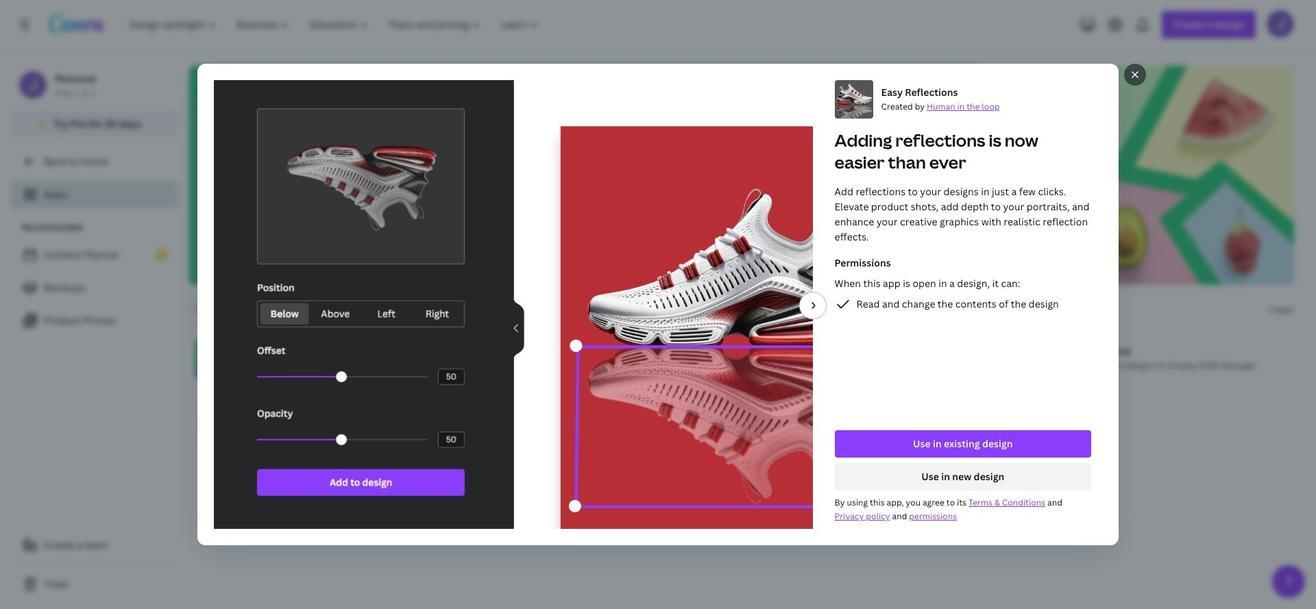 Task type: describe. For each thing, give the bounding box(es) containing it.
a collage of irregular sharp edged shapes. the left-most shape is unfilled and is selected by the user francis. every other shape is filled with an image of a fruit on a colored background. image
[[905, 66, 1295, 285]]

Input field to search for apps search field
[[217, 297, 409, 323]]

top level navigation element
[[121, 11, 551, 38]]



Task type: vqa. For each thing, say whether or not it's contained in the screenshot.
list
yes



Task type: locate. For each thing, give the bounding box(es) containing it.
list
[[11, 241, 178, 335]]



